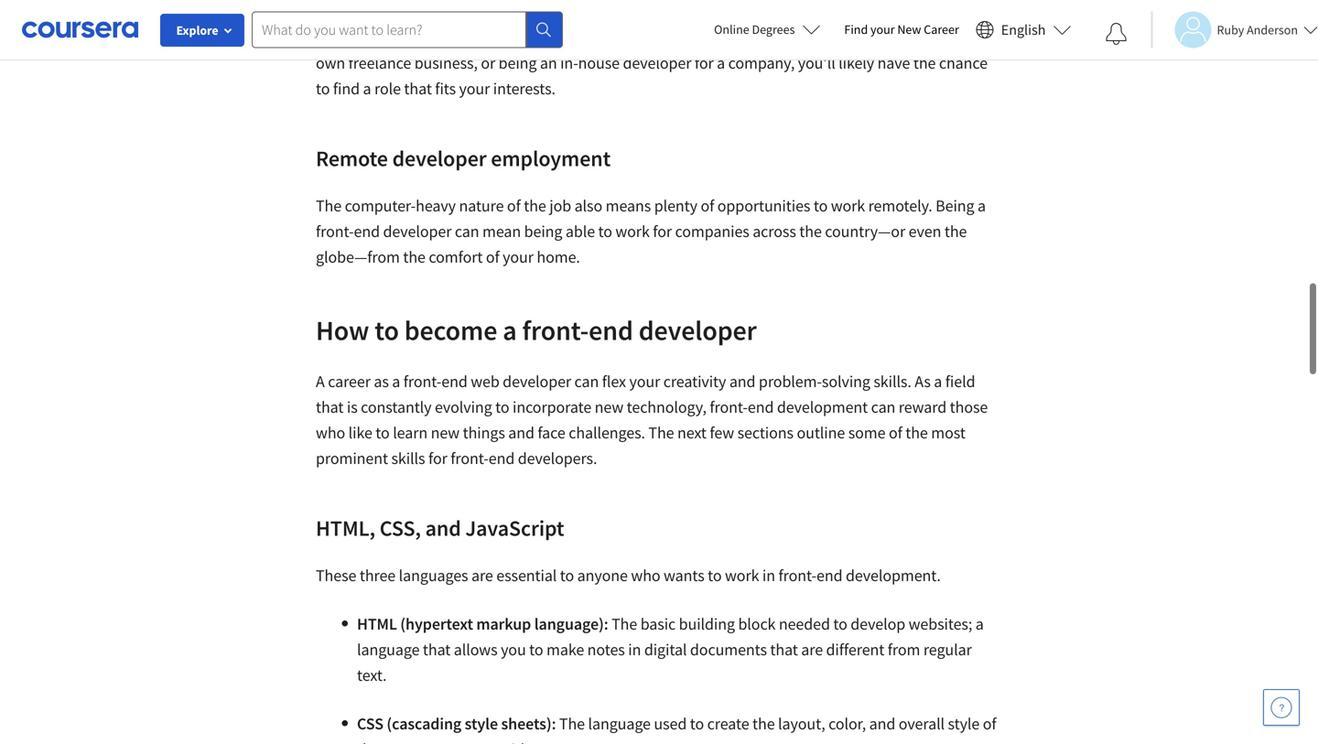 Task type: vqa. For each thing, say whether or not it's contained in the screenshot.
development
yes



Task type: describe. For each thing, give the bounding box(es) containing it.
a right as
[[934, 371, 942, 392]]

developers.
[[518, 448, 597, 469]]

an
[[540, 53, 557, 73]]

remote developer employment
[[316, 145, 611, 172]]

languages
[[399, 565, 468, 586]]

of down mean
[[486, 247, 500, 267]]

online
[[714, 21, 750, 38]]

websites;
[[909, 614, 973, 634]]

layout,
[[778, 714, 825, 734]]

a
[[316, 371, 325, 392]]

outline
[[797, 423, 845, 443]]

language inside language used to create the layout, color, and overall style of the pages you create with html.
[[588, 714, 651, 734]]

face
[[538, 423, 566, 443]]

even
[[909, 221, 942, 242]]

language used to create the layout, color, and overall style of the pages you create with html.
[[357, 714, 997, 744]]

and right creativity
[[730, 371, 756, 392]]

fits
[[435, 78, 456, 99]]

the inside the demand and flexibility of this position translate into many career opportunities across various industries and locations. whether that means working with a non-profit organization, starting your own freelance business, or being an in-house developer for a company, you'll likely have the chance to find a role that fits your interests.
[[914, 53, 936, 73]]

reward
[[899, 397, 947, 418]]

next
[[677, 423, 707, 443]]

organization,
[[801, 27, 890, 48]]

in-
[[560, 53, 578, 73]]

interests.
[[493, 78, 556, 99]]

of inside a career as a front-end web developer can flex your creativity and problem-solving skills. as a field that is constantly evolving to incorporate new technology, front-end development can reward those who like to learn new things and face challenges. the next few sections outline some of the most prominent skills for front-end developers.
[[889, 423, 903, 443]]

the for basic
[[612, 614, 637, 634]]

1 horizontal spatial who
[[631, 565, 661, 586]]

online degrees
[[714, 21, 795, 38]]

industries
[[316, 27, 383, 48]]

into
[[667, 1, 694, 22]]

0 vertical spatial in
[[763, 565, 775, 586]]

position
[[545, 1, 601, 22]]

the for computer-
[[316, 195, 342, 216]]

mean
[[483, 221, 521, 242]]

the computer-heavy nature of the job also means plenty of opportunities to work remotely. being a front-end developer can mean being able to work for companies across the country—or even the globe—from the comfort of your home.
[[316, 195, 986, 267]]

challenges.
[[569, 423, 645, 443]]

develop
[[851, 614, 906, 634]]

that left fits
[[404, 78, 432, 99]]

developer up 'heavy'
[[392, 145, 487, 172]]

demand
[[345, 1, 402, 22]]

to right how
[[375, 313, 399, 347]]

html
[[357, 614, 397, 634]]

css
[[357, 714, 384, 734]]

learn
[[393, 423, 428, 443]]

of inside the demand and flexibility of this position translate into many career opportunities across various industries and locations. whether that means working with a non-profit organization, starting your own freelance business, or being an in-house developer for a company, you'll likely have the chance to find a role that fits your interests.
[[500, 1, 513, 22]]

0 vertical spatial new
[[595, 397, 624, 418]]

as
[[374, 371, 389, 392]]

anyone
[[577, 565, 628, 586]]

development.
[[846, 565, 941, 586]]

developer inside the demand and flexibility of this position translate into many career opportunities across various industries and locations. whether that means working with a non-profit organization, starting your own freelance business, or being an in-house developer for a company, you'll likely have the chance to find a role that fits your interests.
[[623, 53, 692, 73]]

technology,
[[627, 397, 707, 418]]

for inside the demand and flexibility of this position translate into many career opportunities across various industries and locations. whether that means working with a non-profit organization, starting your own freelance business, or being an in-house developer for a company, you'll likely have the chance to find a role that fits your interests.
[[695, 53, 714, 73]]

incorporate
[[513, 397, 592, 418]]

plenty
[[654, 195, 698, 216]]

help center image
[[1271, 697, 1293, 719]]

coursera image
[[22, 15, 138, 44]]

able
[[566, 221, 595, 242]]

or
[[481, 53, 495, 73]]

freelance
[[349, 53, 411, 73]]

front- up needed
[[779, 565, 817, 586]]

html (hypertext markup language):
[[357, 614, 612, 634]]

to up country—or
[[814, 195, 828, 216]]

basic
[[641, 614, 676, 634]]

markup
[[476, 614, 531, 634]]

end up needed
[[817, 565, 843, 586]]

needed
[[779, 614, 830, 634]]

web
[[471, 371, 500, 392]]

flex
[[602, 371, 626, 392]]

style inside language used to create the layout, color, and overall style of the pages you create with html.
[[948, 714, 980, 734]]

remotely.
[[868, 195, 933, 216]]

how
[[316, 313, 369, 347]]

building
[[679, 614, 735, 634]]

the inside a career as a front-end web developer can flex your creativity and problem-solving skills. as a field that is constantly evolving to incorporate new technology, front-end development can reward those who like to learn new things and face challenges. the next few sections outline some of the most prominent skills for front-end developers.
[[906, 423, 928, 443]]

to right able
[[598, 221, 612, 242]]

of up mean
[[507, 195, 521, 216]]

evolving
[[435, 397, 492, 418]]

like
[[349, 423, 372, 443]]

show notifications image
[[1106, 23, 1128, 45]]

that down (hypertext
[[423, 640, 451, 660]]

computer-
[[345, 195, 416, 216]]

starting
[[894, 27, 946, 48]]

end up the evolving
[[442, 371, 468, 392]]

developer inside the computer-heavy nature of the job also means plenty of opportunities to work remotely. being a front-end developer can mean being able to work for companies across the country—or even the globe—from the comfort of your home.
[[383, 221, 452, 242]]

english
[[1001, 21, 1046, 39]]

0 vertical spatial are
[[471, 565, 493, 586]]

english button
[[969, 0, 1079, 60]]

0 horizontal spatial create
[[454, 739, 496, 744]]

house
[[578, 53, 620, 73]]

things
[[463, 423, 505, 443]]

make
[[547, 640, 584, 660]]

few
[[710, 423, 734, 443]]

block
[[738, 614, 776, 634]]

regular
[[924, 640, 972, 660]]

those
[[950, 397, 988, 418]]

of inside language used to create the layout, color, and overall style of the pages you create with html.
[[983, 714, 997, 734]]

front- up constantly
[[404, 371, 442, 392]]

end up sections
[[748, 397, 774, 418]]

with inside language used to create the layout, color, and overall style of the pages you create with html.
[[500, 739, 530, 744]]

solving
[[822, 371, 871, 392]]

skills
[[391, 448, 425, 469]]

a down the online
[[717, 53, 725, 73]]

ruby
[[1217, 22, 1245, 38]]

for inside a career as a front-end web developer can flex your creativity and problem-solving skills. as a field that is constantly evolving to incorporate new technology, front-end development can reward those who like to learn new things and face challenges. the next few sections outline some of the most prominent skills for front-end developers.
[[428, 448, 447, 469]]

degrees
[[752, 21, 795, 38]]

0 vertical spatial create
[[707, 714, 749, 734]]

being inside the demand and flexibility of this position translate into many career opportunities across various industries and locations. whether that means working with a non-profit organization, starting your own freelance business, or being an in-house developer for a company, you'll likely have the chance to find a role that fits your interests.
[[499, 53, 537, 73]]

to inside language used to create the layout, color, and overall style of the pages you create with html.
[[690, 714, 704, 734]]

and right css,
[[425, 515, 461, 542]]

end down things
[[489, 448, 515, 469]]

career inside the demand and flexibility of this position translate into many career opportunities across various industries and locations. whether that means working with a non-profit organization, starting your own freelance business, or being an in-house developer for a company, you'll likely have the chance to find a role that fits your interests.
[[739, 1, 782, 22]]

the left comfort on the left top of page
[[403, 247, 426, 267]]

find your new career link
[[835, 18, 969, 41]]

(cascading
[[387, 714, 462, 734]]

0 horizontal spatial new
[[431, 423, 460, 443]]

your inside a career as a front-end web developer can flex your creativity and problem-solving skills. as a field that is constantly evolving to incorporate new technology, front-end development can reward those who like to learn new things and face challenges. the next few sections outline some of the most prominent skills for front-end developers.
[[629, 371, 660, 392]]

the left "job" in the top of the page
[[524, 195, 546, 216]]

a right "become"
[[503, 313, 517, 347]]

flexibility
[[434, 1, 496, 22]]

have
[[878, 53, 910, 73]]

1 vertical spatial can
[[575, 371, 599, 392]]

front- down things
[[451, 448, 489, 469]]



Task type: locate. For each thing, give the bounding box(es) containing it.
1 horizontal spatial career
[[739, 1, 782, 22]]

that left is
[[316, 397, 344, 418]]

career inside a career as a front-end web developer can flex your creativity and problem-solving skills. as a field that is constantly evolving to incorporate new technology, front-end development can reward those who like to learn new things and face challenges. the next few sections outline some of the most prominent skills for front-end developers.
[[328, 371, 371, 392]]

0 vertical spatial who
[[316, 423, 345, 443]]

that down needed
[[770, 640, 798, 660]]

who
[[316, 423, 345, 443], [631, 565, 661, 586]]

with inside the demand and flexibility of this position translate into many career opportunities across various industries and locations. whether that means working with a non-profit organization, starting your own freelance business, or being an in-house developer for a company, you'll likely have the chance to find a role that fits your interests.
[[684, 27, 714, 48]]

1 horizontal spatial work
[[725, 565, 759, 586]]

end up flex
[[589, 313, 633, 347]]

0 vertical spatial for
[[695, 53, 714, 73]]

a right being
[[978, 195, 986, 216]]

being
[[499, 53, 537, 73], [524, 221, 563, 242]]

language left used at the bottom
[[588, 714, 651, 734]]

across inside the demand and flexibility of this position translate into many career opportunities across various industries and locations. whether that means working with a non-profit organization, starting your own freelance business, or being an in-house developer for a company, you'll likely have the chance to find a role that fits your interests.
[[881, 1, 925, 22]]

being down whether on the top of the page
[[499, 53, 537, 73]]

can up comfort on the left top of page
[[455, 221, 479, 242]]

means up "house"
[[577, 27, 622, 48]]

0 vertical spatial means
[[577, 27, 622, 48]]

to left anyone
[[560, 565, 574, 586]]

1 horizontal spatial language
[[588, 714, 651, 734]]

non-
[[729, 27, 761, 48]]

1 vertical spatial language
[[588, 714, 651, 734]]

chance
[[939, 53, 988, 73]]

career up is
[[328, 371, 371, 392]]

None search field
[[252, 11, 563, 48]]

being inside the computer-heavy nature of the job also means plenty of opportunities to work remotely. being a front-end developer can mean being able to work for companies across the country—or even the globe—from the comfort of your home.
[[524, 221, 563, 242]]

to right wants
[[708, 565, 722, 586]]

end
[[354, 221, 380, 242], [589, 313, 633, 347], [442, 371, 468, 392], [748, 397, 774, 418], [489, 448, 515, 469], [817, 565, 843, 586]]

0 horizontal spatial language
[[357, 640, 420, 660]]

to down web
[[495, 397, 510, 418]]

are left essential
[[471, 565, 493, 586]]

who inside a career as a front-end web developer can flex your creativity and problem-solving skills. as a field that is constantly evolving to incorporate new technology, front-end development can reward those who like to learn new things and face challenges. the next few sections outline some of the most prominent skills for front-end developers.
[[316, 423, 345, 443]]

to inside the demand and flexibility of this position translate into many career opportunities across various industries and locations. whether that means working with a non-profit organization, starting your own freelance business, or being an in-house developer for a company, you'll likely have the chance to find a role that fits your interests.
[[316, 78, 330, 99]]

2 vertical spatial for
[[428, 448, 447, 469]]

the down starting
[[914, 53, 936, 73]]

for
[[695, 53, 714, 73], [653, 221, 672, 242], [428, 448, 447, 469]]

your right flex
[[629, 371, 660, 392]]

role
[[374, 78, 401, 99]]

in up block
[[763, 565, 775, 586]]

create right used at the bottom
[[707, 714, 749, 734]]

2 vertical spatial work
[[725, 565, 759, 586]]

career
[[924, 21, 959, 38]]

2 horizontal spatial for
[[695, 53, 714, 73]]

to left make
[[529, 640, 543, 660]]

your down or
[[459, 78, 490, 99]]

remote
[[316, 145, 388, 172]]

overall
[[899, 714, 945, 734]]

of right the 'overall'
[[983, 714, 997, 734]]

new
[[898, 21, 922, 38]]

and left face
[[508, 423, 535, 443]]

find your new career
[[845, 21, 959, 38]]

1 vertical spatial work
[[616, 221, 650, 242]]

you down markup
[[501, 640, 526, 660]]

of left this
[[500, 1, 513, 22]]

documents
[[690, 640, 767, 660]]

opportunities inside the demand and flexibility of this position translate into many career opportunities across various industries and locations. whether that means working with a non-profit organization, starting your own freelance business, or being an in-house developer for a company, you'll likely have the chance to find a role that fits your interests.
[[785, 1, 878, 22]]

the up 'html.'
[[559, 714, 585, 734]]

how to become a front-end developer
[[316, 313, 757, 347]]

you down (cascading
[[426, 739, 451, 744]]

field
[[946, 371, 976, 392]]

end up globe—from
[[354, 221, 380, 242]]

the inside the demand and flexibility of this position translate into many career opportunities across various industries and locations. whether that means working with a non-profit organization, starting your own freelance business, or being an in-house developer for a company, you'll likely have the chance to find a role that fits your interests.
[[316, 1, 342, 22]]

1 horizontal spatial can
[[575, 371, 599, 392]]

1 vertical spatial being
[[524, 221, 563, 242]]

2 vertical spatial can
[[871, 397, 896, 418]]

your up chance
[[949, 27, 980, 48]]

0 vertical spatial being
[[499, 53, 537, 73]]

that
[[546, 27, 574, 48], [404, 78, 432, 99], [316, 397, 344, 418], [423, 640, 451, 660], [770, 640, 798, 660]]

allows
[[454, 640, 498, 660]]

0 horizontal spatial work
[[616, 221, 650, 242]]

1 horizontal spatial you
[[501, 640, 526, 660]]

front- up few
[[710, 397, 748, 418]]

in right notes
[[628, 640, 641, 660]]

to left the 'find'
[[316, 78, 330, 99]]

language down html
[[357, 640, 420, 660]]

language inside the basic building block needed to develop websites; a language that allows you to make notes in digital documents that are different from regular text.
[[357, 640, 420, 660]]

many
[[697, 1, 736, 22]]

most
[[931, 423, 966, 443]]

across up starting
[[881, 1, 925, 22]]

0 horizontal spatial style
[[465, 714, 498, 734]]

globe—from
[[316, 247, 400, 267]]

the basic building block needed to develop websites; a language that allows you to make notes in digital documents that are different from regular text.
[[357, 614, 984, 686]]

the
[[914, 53, 936, 73], [524, 195, 546, 216], [800, 221, 822, 242], [945, 221, 967, 242], [403, 247, 426, 267], [906, 423, 928, 443], [753, 714, 775, 734], [357, 739, 380, 744]]

0 horizontal spatial who
[[316, 423, 345, 443]]

language):
[[534, 614, 609, 634]]

front- inside the computer-heavy nature of the job also means plenty of opportunities to work remotely. being a front-end developer can mean being able to work for companies across the country—or even the globe—from the comfort of your home.
[[316, 221, 354, 242]]

1 horizontal spatial for
[[653, 221, 672, 242]]

these three languages are essential to anyone who wants to work in front-end development.
[[316, 565, 941, 586]]

work up block
[[725, 565, 759, 586]]

1 vertical spatial for
[[653, 221, 672, 242]]

to right used at the bottom
[[690, 714, 704, 734]]

explore
[[176, 22, 218, 38]]

constantly
[[361, 397, 432, 418]]

1 vertical spatial career
[[328, 371, 371, 392]]

opportunities for of
[[718, 195, 811, 216]]

you inside language used to create the layout, color, and overall style of the pages you create with html.
[[426, 739, 451, 744]]

used
[[654, 714, 687, 734]]

and inside language used to create the layout, color, and overall style of the pages you create with html.
[[869, 714, 896, 734]]

the down being
[[945, 221, 967, 242]]

1 horizontal spatial are
[[801, 640, 823, 660]]

home.
[[537, 247, 580, 267]]

profit
[[761, 27, 798, 48]]

1 style from the left
[[465, 714, 498, 734]]

notes
[[587, 640, 625, 660]]

business,
[[414, 53, 478, 73]]

a left role
[[363, 78, 371, 99]]

problem-
[[759, 371, 822, 392]]

can inside the computer-heavy nature of the job also means plenty of opportunities to work remotely. being a front-end developer can mean being able to work for companies across the country—or even the globe—from the comfort of your home.
[[455, 221, 479, 242]]

the for demand
[[316, 1, 342, 22]]

who left like
[[316, 423, 345, 443]]

create
[[707, 714, 749, 734], [454, 739, 496, 744]]

developer up incorporate
[[503, 371, 571, 392]]

html, css, and javascript
[[316, 515, 564, 542]]

companies
[[675, 221, 750, 242]]

with
[[684, 27, 714, 48], [500, 739, 530, 744]]

What do you want to learn? text field
[[252, 11, 526, 48]]

a career as a front-end web developer can flex your creativity and problem-solving skills. as a field that is constantly evolving to incorporate new technology, front-end development can reward those who like to learn new things and face challenges. the next few sections outline some of the most prominent skills for front-end developers.
[[316, 371, 988, 469]]

1 vertical spatial new
[[431, 423, 460, 443]]

0 horizontal spatial across
[[753, 221, 796, 242]]

new
[[595, 397, 624, 418], [431, 423, 460, 443]]

0 horizontal spatial can
[[455, 221, 479, 242]]

2 style from the left
[[948, 714, 980, 734]]

opportunities
[[785, 1, 878, 22], [718, 195, 811, 216]]

0 vertical spatial can
[[455, 221, 479, 242]]

1 vertical spatial who
[[631, 565, 661, 586]]

in inside the basic building block needed to develop websites; a language that allows you to make notes in digital documents that are different from regular text.
[[628, 640, 641, 660]]

a inside the computer-heavy nature of the job also means plenty of opportunities to work remotely. being a front-end developer can mean being able to work for companies across the country—or even the globe—from the comfort of your home.
[[978, 195, 986, 216]]

front- up globe—from
[[316, 221, 354, 242]]

work
[[831, 195, 865, 216], [616, 221, 650, 242], [725, 565, 759, 586]]

a inside the basic building block needed to develop websites; a language that allows you to make notes in digital documents that are different from regular text.
[[976, 614, 984, 634]]

color,
[[829, 714, 866, 734]]

some
[[848, 423, 886, 443]]

new down the evolving
[[431, 423, 460, 443]]

the left the layout,
[[753, 714, 775, 734]]

means inside the computer-heavy nature of the job also means plenty of opportunities to work remotely. being a front-end developer can mean being able to work for companies across the country—or even the globe—from the comfort of your home.
[[606, 195, 651, 216]]

your down mean
[[503, 247, 534, 267]]

for inside the computer-heavy nature of the job also means plenty of opportunities to work remotely. being a front-end developer can mean being able to work for companies across the country—or even the globe—from the comfort of your home.
[[653, 221, 672, 242]]

for right skills
[[428, 448, 447, 469]]

style left sheets):
[[465, 714, 498, 734]]

1 horizontal spatial in
[[763, 565, 775, 586]]

means inside the demand and flexibility of this position translate into many career opportunities across various industries and locations. whether that means working with a non-profit organization, starting your own freelance business, or being an in-house developer for a company, you'll likely have the chance to find a role that fits your interests.
[[577, 27, 622, 48]]

work right able
[[616, 221, 650, 242]]

are down needed
[[801, 640, 823, 660]]

1 vertical spatial opportunities
[[718, 195, 811, 216]]

1 vertical spatial across
[[753, 221, 796, 242]]

front- down the "home."
[[522, 313, 589, 347]]

ruby anderson
[[1217, 22, 1298, 38]]

opportunities for career
[[785, 1, 878, 22]]

developer
[[623, 53, 692, 73], [392, 145, 487, 172], [383, 221, 452, 242], [639, 313, 757, 347], [503, 371, 571, 392]]

0 horizontal spatial for
[[428, 448, 447, 469]]

1 horizontal spatial style
[[948, 714, 980, 734]]

working
[[626, 27, 681, 48]]

the left computer-
[[316, 195, 342, 216]]

the inside the computer-heavy nature of the job also means plenty of opportunities to work remotely. being a front-end developer can mean being able to work for companies across the country—or even the globe—from the comfort of your home.
[[316, 195, 342, 216]]

own
[[316, 53, 345, 73]]

the down reward
[[906, 423, 928, 443]]

1 vertical spatial create
[[454, 739, 496, 744]]

a right as on the left
[[392, 371, 400, 392]]

is
[[347, 397, 358, 418]]

the inside the basic building block needed to develop websites; a language that allows you to make notes in digital documents that are different from regular text.
[[612, 614, 637, 634]]

translate
[[604, 1, 664, 22]]

css,
[[380, 515, 421, 542]]

country—or
[[825, 221, 906, 242]]

of
[[500, 1, 513, 22], [507, 195, 521, 216], [701, 195, 714, 216], [486, 247, 500, 267], [889, 423, 903, 443], [983, 714, 997, 734]]

for down "plenty"
[[653, 221, 672, 242]]

three
[[360, 565, 396, 586]]

from
[[888, 640, 920, 660]]

can down skills.
[[871, 397, 896, 418]]

css (cascading style sheets): the
[[357, 714, 585, 734]]

and
[[405, 1, 431, 22], [386, 27, 413, 48], [730, 371, 756, 392], [508, 423, 535, 443], [425, 515, 461, 542], [869, 714, 896, 734]]

the up industries in the left of the page
[[316, 1, 342, 22]]

of up companies
[[701, 195, 714, 216]]

the up notes
[[612, 614, 637, 634]]

wants
[[664, 565, 705, 586]]

opportunities up organization,
[[785, 1, 878, 22]]

the inside a career as a front-end web developer can flex your creativity and problem-solving skills. as a field that is constantly evolving to incorporate new technology, front-end development can reward those who like to learn new things and face challenges. the next few sections outline some of the most prominent skills for front-end developers.
[[649, 423, 674, 443]]

0 vertical spatial across
[[881, 1, 925, 22]]

0 vertical spatial career
[[739, 1, 782, 22]]

in
[[763, 565, 775, 586], [628, 640, 641, 660]]

the down css
[[357, 739, 380, 744]]

of right the some
[[889, 423, 903, 443]]

1 vertical spatial means
[[606, 195, 651, 216]]

also
[[575, 195, 603, 216]]

style
[[465, 714, 498, 734], [948, 714, 980, 734]]

0 horizontal spatial with
[[500, 739, 530, 744]]

and up locations.
[[405, 1, 431, 22]]

0 horizontal spatial in
[[628, 640, 641, 660]]

to up different
[[834, 614, 848, 634]]

create down css (cascading style sheets): the
[[454, 739, 496, 744]]

means
[[577, 27, 622, 48], [606, 195, 651, 216]]

become
[[404, 313, 497, 347]]

sections
[[738, 423, 794, 443]]

means right also
[[606, 195, 651, 216]]

end inside the computer-heavy nature of the job also means plenty of opportunities to work remotely. being a front-end developer can mean being able to work for companies across the country—or even the globe—from the comfort of your home.
[[354, 221, 380, 242]]

these
[[316, 565, 356, 586]]

the demand and flexibility of this position translate into many career opportunities across various industries and locations. whether that means working with a non-profit organization, starting your own freelance business, or being an in-house developer for a company, you'll likely have the chance to find a role that fits your interests.
[[316, 1, 988, 99]]

0 vertical spatial work
[[831, 195, 865, 216]]

and up freelance
[[386, 27, 413, 48]]

the down the technology,
[[649, 423, 674, 443]]

1 vertical spatial you
[[426, 739, 451, 744]]

a right websites;
[[976, 614, 984, 634]]

are
[[471, 565, 493, 586], [801, 640, 823, 660]]

1 vertical spatial are
[[801, 640, 823, 660]]

2 horizontal spatial work
[[831, 195, 865, 216]]

front-
[[316, 221, 354, 242], [522, 313, 589, 347], [404, 371, 442, 392], [710, 397, 748, 418], [451, 448, 489, 469], [779, 565, 817, 586]]

pages
[[383, 739, 423, 744]]

style right the 'overall'
[[948, 714, 980, 734]]

across inside the computer-heavy nature of the job also means plenty of opportunities to work remotely. being a front-end developer can mean being able to work for companies across the country—or even the globe—from the comfort of your home.
[[753, 221, 796, 242]]

who left wants
[[631, 565, 661, 586]]

can left flex
[[575, 371, 599, 392]]

with down sheets):
[[500, 739, 530, 744]]

prominent
[[316, 448, 388, 469]]

2 horizontal spatial can
[[871, 397, 896, 418]]

are inside the basic building block needed to develop websites; a language that allows you to make notes in digital documents that are different from regular text.
[[801, 640, 823, 660]]

0 horizontal spatial are
[[471, 565, 493, 586]]

being up the "home."
[[524, 221, 563, 242]]

0 vertical spatial opportunities
[[785, 1, 878, 22]]

the left country—or
[[800, 221, 822, 242]]

creativity
[[664, 371, 726, 392]]

opportunities up companies
[[718, 195, 811, 216]]

work up country—or
[[831, 195, 865, 216]]

likely
[[839, 53, 874, 73]]

your right find
[[871, 21, 895, 38]]

new up challenges.
[[595, 397, 624, 418]]

your inside the computer-heavy nature of the job also means plenty of opportunities to work remotely. being a front-end developer can mean being able to work for companies across the country—or even the globe—from the comfort of your home.
[[503, 247, 534, 267]]

html.
[[533, 739, 576, 744]]

this
[[516, 1, 542, 22]]

opportunities inside the computer-heavy nature of the job also means plenty of opportunities to work remotely. being a front-end developer can mean being able to work for companies across the country—or even the globe—from the comfort of your home.
[[718, 195, 811, 216]]

0 vertical spatial language
[[357, 640, 420, 660]]

(hypertext
[[400, 614, 473, 634]]

developer inside a career as a front-end web developer can flex your creativity and problem-solving skills. as a field that is constantly evolving to incorporate new technology, front-end development can reward those who like to learn new things and face challenges. the next few sections outline some of the most prominent skills for front-end developers.
[[503, 371, 571, 392]]

a left non-
[[717, 27, 726, 48]]

explore button
[[160, 14, 244, 47]]

0 vertical spatial you
[[501, 640, 526, 660]]

1 horizontal spatial across
[[881, 1, 925, 22]]

0 vertical spatial with
[[684, 27, 714, 48]]

developer down working
[[623, 53, 692, 73]]

you inside the basic building block needed to develop websites; a language that allows you to make notes in digital documents that are different from regular text.
[[501, 640, 526, 660]]

with down many
[[684, 27, 714, 48]]

whether
[[485, 27, 543, 48]]

that up in-
[[546, 27, 574, 48]]

find
[[845, 21, 868, 38]]

being
[[936, 195, 975, 216]]

1 horizontal spatial new
[[595, 397, 624, 418]]

developer down 'heavy'
[[383, 221, 452, 242]]

javascript
[[465, 515, 564, 542]]

1 horizontal spatial with
[[684, 27, 714, 48]]

developer up creativity
[[639, 313, 757, 347]]

0 horizontal spatial you
[[426, 739, 451, 744]]

1 vertical spatial with
[[500, 739, 530, 744]]

employment
[[491, 145, 611, 172]]

1 horizontal spatial create
[[707, 714, 749, 734]]

0 horizontal spatial career
[[328, 371, 371, 392]]

1 vertical spatial in
[[628, 640, 641, 660]]

to right like
[[376, 423, 390, 443]]

you
[[501, 640, 526, 660], [426, 739, 451, 744]]

that inside a career as a front-end web developer can flex your creativity and problem-solving skills. as a field that is constantly evolving to incorporate new technology, front-end development can reward those who like to learn new things and face challenges. the next few sections outline some of the most prominent skills for front-end developers.
[[316, 397, 344, 418]]



